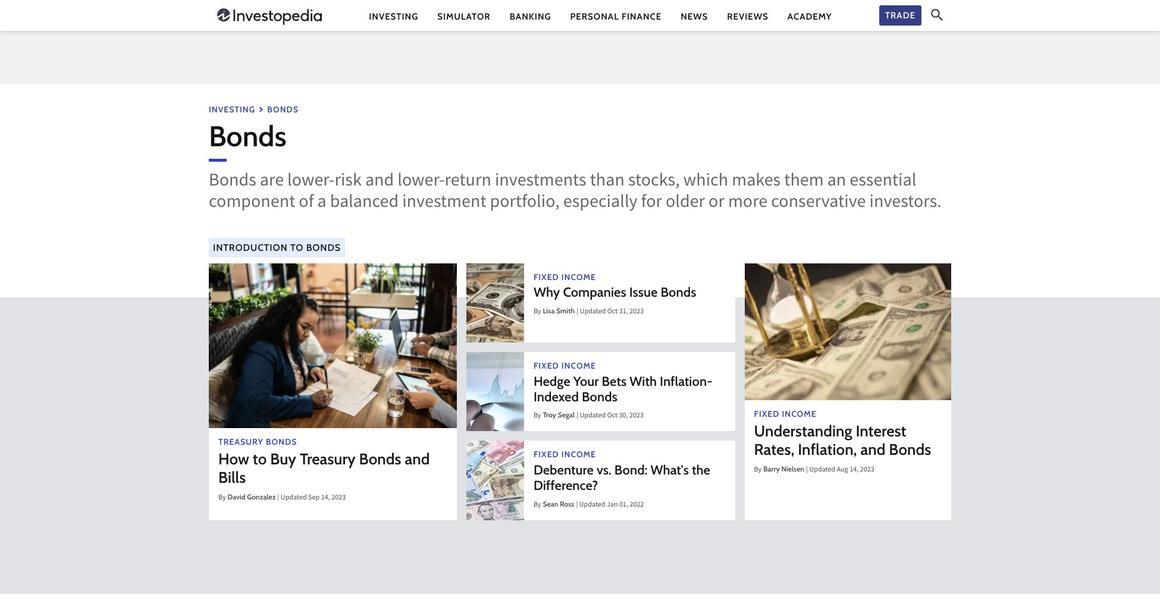 Task type: vqa. For each thing, say whether or not it's contained in the screenshot.
Barry
yes



Task type: describe. For each thing, give the bounding box(es) containing it.
how to buy treasury bonds and bills by david gonzalez updated sep 14, 2023
[[218, 450, 430, 504]]

academy link
[[788, 10, 833, 23]]

what's
[[651, 462, 689, 478]]

updated inside hedge your bets with inflation- indexed bonds by troy segal updated oct 30, 2023
[[580, 411, 606, 422]]

simulator link
[[438, 10, 491, 23]]

bond:
[[615, 462, 648, 478]]

treasury
[[300, 450, 356, 469]]

an
[[828, 168, 847, 196]]

debenture
[[534, 462, 594, 478]]

personal finance link
[[571, 10, 662, 23]]

bonds inside hedge your bets with inflation- indexed bonds by troy segal updated oct 30, 2023
[[582, 389, 618, 405]]

oct inside the why companies issue bonds by lisa smith updated oct 31, 2023
[[608, 306, 618, 318]]

segal
[[558, 411, 575, 420]]

especially
[[564, 190, 638, 217]]

and for bonds
[[861, 441, 886, 460]]

31,
[[620, 306, 629, 318]]

bonds inside bonds are lower-risk and lower-return investments than stocks, which makes them an essential component of a balanced investment portfolio, especially for older or more conservative investors.
[[209, 168, 256, 196]]

investopedia homepage image
[[217, 7, 322, 26]]

bets
[[602, 374, 627, 390]]

trade link
[[880, 5, 922, 26]]

personal finance
[[571, 11, 662, 22]]

2023 inside the why companies issue bonds by lisa smith updated oct 31, 2023
[[630, 306, 644, 318]]

updated inside understanding interest rates, inflation, and bonds by barry nielsen updated aug 14, 2023
[[810, 465, 836, 476]]

01,
[[620, 500, 629, 511]]

signing image
[[209, 264, 457, 429]]

of
[[299, 190, 314, 217]]

1 lower- from the left
[[288, 168, 335, 196]]

the
[[692, 462, 711, 478]]

why
[[534, 285, 560, 301]]

buy
[[270, 450, 296, 469]]

rates,
[[755, 441, 795, 460]]

makes
[[732, 168, 781, 196]]

older
[[666, 190, 706, 217]]

oct inside hedge your bets with inflation- indexed bonds by troy segal updated oct 30, 2023
[[608, 411, 618, 422]]

1 vertical spatial investing
[[209, 104, 255, 115]]

2023 inside understanding interest rates, inflation, and bonds by barry nielsen updated aug 14, 2023
[[861, 465, 875, 476]]

banking
[[510, 11, 552, 22]]

component
[[209, 190, 295, 217]]

a
[[318, 190, 327, 217]]

than
[[590, 168, 625, 196]]

bills
[[218, 469, 246, 488]]

reviews link
[[728, 10, 769, 23]]

2023 inside hedge your bets with inflation- indexed bonds by troy segal updated oct 30, 2023
[[630, 411, 644, 422]]

return
[[445, 168, 492, 196]]

reviews
[[728, 11, 769, 22]]

2 lower- from the left
[[398, 168, 445, 196]]

the way you title your u.s. savings bonds can have tax and inheritance consequences image
[[467, 264, 524, 343]]

gonzalez
[[247, 493, 276, 502]]

and inside the how to buy treasury bonds and bills by david gonzalez updated sep 14, 2023
[[405, 450, 430, 469]]

understanding
[[755, 422, 853, 441]]

investment
[[403, 190, 487, 217]]

search image
[[932, 9, 944, 21]]

how
[[218, 450, 249, 469]]

jan
[[607, 500, 618, 511]]

essential
[[850, 168, 917, 196]]

them
[[785, 168, 824, 196]]

news link
[[681, 10, 709, 23]]

academy
[[788, 11, 833, 22]]

sep
[[308, 493, 320, 504]]

are
[[260, 168, 284, 196]]

lisa
[[543, 306, 555, 315]]

30,
[[619, 411, 628, 422]]

hand of a stock broker analyzing line graph on computer screen. image
[[467, 353, 524, 432]]

smith
[[557, 306, 575, 315]]



Task type: locate. For each thing, give the bounding box(es) containing it.
by left lisa
[[534, 306, 541, 318]]

vs.
[[597, 462, 612, 478]]

hedge your bets with inflation- indexed bonds by troy segal updated oct 30, 2023
[[534, 374, 713, 422]]

by left barry
[[755, 465, 762, 476]]

2023
[[630, 306, 644, 318], [630, 411, 644, 422], [861, 465, 875, 476], [332, 493, 346, 504]]

by inside debenture vs. bond: what's the difference? by sean ross updated jan 01, 2022
[[534, 500, 541, 511]]

1 vertical spatial 14,
[[321, 493, 330, 504]]

investors.
[[870, 190, 942, 217]]

by left troy
[[534, 411, 541, 422]]

to down of
[[291, 242, 304, 253]]

or
[[709, 190, 725, 217]]

introduction to bonds
[[213, 242, 341, 253]]

0 horizontal spatial to
[[253, 450, 267, 469]]

by left sean
[[534, 500, 541, 511]]

with
[[630, 374, 657, 390]]

and
[[365, 168, 394, 196], [861, 441, 886, 460], [405, 450, 430, 469]]

by left david
[[218, 493, 226, 504]]

understanding interest rates, inflation, and bonds by barry nielsen updated aug 14, 2023
[[755, 422, 932, 476]]

0 vertical spatial oct
[[608, 306, 618, 318]]

14, inside the how to buy treasury bonds and bills by david gonzalez updated sep 14, 2023
[[321, 493, 330, 504]]

troy
[[543, 411, 557, 420]]

updated inside the why companies issue bonds by lisa smith updated oct 31, 2023
[[580, 306, 606, 318]]

personal
[[571, 11, 620, 22]]

banking link
[[510, 10, 552, 23]]

portfolio,
[[490, 190, 560, 217]]

balanced
[[330, 190, 399, 217]]

14, right aug at the bottom of the page
[[850, 465, 859, 476]]

14, inside understanding interest rates, inflation, and bonds by barry nielsen updated aug 14, 2023
[[850, 465, 859, 476]]

14, right sep at the left of page
[[321, 493, 330, 504]]

david
[[228, 493, 246, 502]]

stocks,
[[629, 168, 680, 196]]

updated
[[580, 306, 606, 318], [580, 411, 606, 422], [810, 465, 836, 476], [281, 493, 307, 504], [580, 500, 606, 511]]

to
[[291, 242, 304, 253], [253, 450, 267, 469]]

bonds inside understanding interest rates, inflation, and bonds by barry nielsen updated aug 14, 2023
[[890, 441, 932, 460]]

more
[[729, 190, 768, 217]]

updated inside the how to buy treasury bonds and bills by david gonzalez updated sep 14, 2023
[[281, 493, 307, 504]]

1 horizontal spatial 14,
[[850, 465, 859, 476]]

for
[[642, 190, 663, 217]]

oct left 30,
[[608, 411, 618, 422]]

to inside the how to buy treasury bonds and bills by david gonzalez updated sep 14, 2023
[[253, 450, 267, 469]]

2022
[[630, 500, 644, 511]]

to left buy
[[253, 450, 267, 469]]

by inside hedge your bets with inflation- indexed bonds by troy segal updated oct 30, 2023
[[534, 411, 541, 422]]

companies
[[563, 285, 627, 301]]

aug
[[837, 465, 849, 476]]

updated left jan
[[580, 500, 606, 511]]

2 oct from the top
[[608, 411, 618, 422]]

1 horizontal spatial investing
[[369, 11, 419, 22]]

investments
[[495, 168, 587, 196]]

2 horizontal spatial and
[[861, 441, 886, 460]]

0 vertical spatial investing
[[369, 11, 419, 22]]

bonds are lower-risk and lower-return investments than stocks, which makes them an essential component of a balanced investment portfolio, especially for older or more conservative investors.
[[209, 168, 942, 217]]

updated down companies
[[580, 306, 606, 318]]

risk
[[335, 168, 362, 196]]

arrow right image
[[258, 106, 265, 113]]

updated right the segal
[[580, 411, 606, 422]]

inflation,
[[798, 441, 858, 460]]

1 vertical spatial oct
[[608, 411, 618, 422]]

1 vertical spatial investing link
[[209, 104, 255, 115]]

updated inside debenture vs. bond: what's the difference? by sean ross updated jan 01, 2022
[[580, 500, 606, 511]]

oct
[[608, 306, 618, 318], [608, 411, 618, 422]]

investing
[[369, 11, 419, 22], [209, 104, 255, 115]]

2023 right aug at the bottom of the page
[[861, 465, 875, 476]]

0 vertical spatial to
[[291, 242, 304, 253]]

bonds inside the why companies issue bonds by lisa smith updated oct 31, 2023
[[661, 285, 697, 301]]

2023 inside the how to buy treasury bonds and bills by david gonzalez updated sep 14, 2023
[[332, 493, 346, 504]]

by inside understanding interest rates, inflation, and bonds by barry nielsen updated aug 14, 2023
[[755, 465, 762, 476]]

debenture vs. bond: what's the difference? by sean ross updated jan 01, 2022
[[534, 462, 711, 511]]

by
[[534, 306, 541, 318], [534, 411, 541, 422], [755, 465, 762, 476], [218, 493, 226, 504], [534, 500, 541, 511]]

inflation-
[[660, 374, 713, 390]]

conservative
[[772, 190, 867, 217]]

1 horizontal spatial to
[[291, 242, 304, 253]]

barry
[[764, 465, 780, 474]]

0 vertical spatial investing link
[[369, 10, 419, 23]]

to for introduction
[[291, 242, 304, 253]]

nielsen
[[782, 465, 805, 474]]

which
[[684, 168, 729, 196]]

14,
[[850, 465, 859, 476], [321, 493, 330, 504]]

and inside understanding interest rates, inflation, and bonds by barry nielsen updated aug 14, 2023
[[861, 441, 886, 460]]

trade
[[886, 10, 916, 21]]

difference?
[[534, 478, 599, 494]]

0 horizontal spatial 14,
[[321, 493, 330, 504]]

introduction
[[213, 242, 288, 253]]

by inside the why companies issue bonds by lisa smith updated oct 31, 2023
[[534, 306, 541, 318]]

hedge
[[534, 374, 571, 390]]

2023 right the 31,
[[630, 306, 644, 318]]

0 horizontal spatial investing
[[209, 104, 255, 115]]

bonds
[[267, 104, 299, 115], [209, 119, 287, 154], [209, 168, 256, 196], [306, 242, 341, 253], [661, 285, 697, 301], [582, 389, 618, 405], [890, 441, 932, 460], [359, 450, 402, 469]]

interest
[[856, 422, 907, 441]]

0 horizontal spatial and
[[365, 168, 394, 196]]

1 horizontal spatial investing link
[[369, 10, 419, 23]]

indexed
[[534, 389, 579, 405]]

lower-
[[288, 168, 335, 196], [398, 168, 445, 196]]

your
[[574, 374, 599, 390]]

why companies issue bonds by lisa smith updated oct 31, 2023
[[534, 285, 697, 318]]

0 horizontal spatial lower-
[[288, 168, 335, 196]]

to for how
[[253, 450, 267, 469]]

1 oct from the top
[[608, 306, 618, 318]]

oct left the 31,
[[608, 306, 618, 318]]

sean
[[543, 500, 559, 509]]

simulator
[[438, 11, 491, 22]]

bonds link
[[267, 104, 299, 115]]

1 horizontal spatial lower-
[[398, 168, 445, 196]]

investing link
[[369, 10, 419, 23], [209, 104, 255, 115]]

updated left aug at the bottom of the page
[[810, 465, 836, 476]]

bonds inside the how to buy treasury bonds and bills by david gonzalez updated sep 14, 2023
[[359, 450, 402, 469]]

2023 right 30,
[[630, 411, 644, 422]]

by inside the how to buy treasury bonds and bills by david gonzalez updated sep 14, 2023
[[218, 493, 226, 504]]

0 vertical spatial 14,
[[850, 465, 859, 476]]

1 vertical spatial to
[[253, 450, 267, 469]]

1 horizontal spatial and
[[405, 450, 430, 469]]

ross
[[560, 500, 575, 509]]

finance
[[622, 11, 662, 22]]

0 horizontal spatial investing link
[[209, 104, 255, 115]]

news
[[681, 11, 709, 22]]

updated left sep at the left of page
[[281, 493, 307, 504]]

and for lower-
[[365, 168, 394, 196]]

issue
[[630, 285, 658, 301]]

2023 right sep at the left of page
[[332, 493, 346, 504]]

and inside bonds are lower-risk and lower-return investments than stocks, which makes them an essential component of a balanced investment portfolio, especially for older or more conservative investors.
[[365, 168, 394, 196]]



